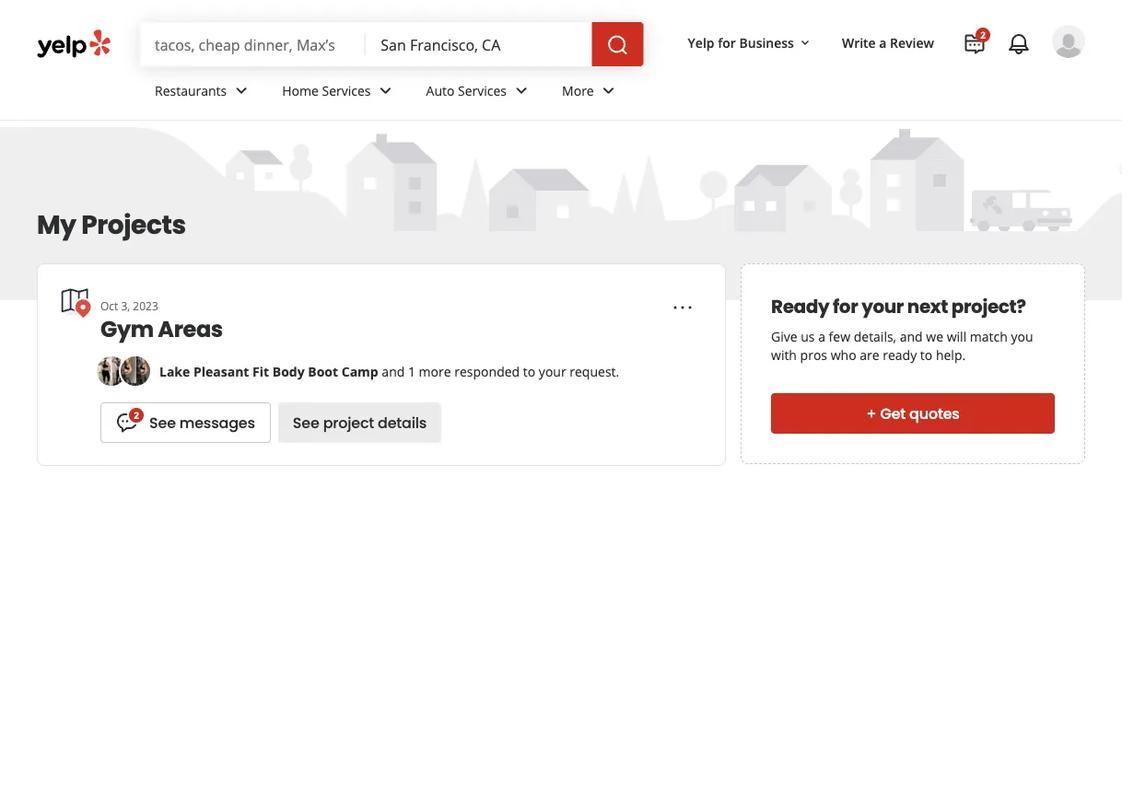 Task type: vqa. For each thing, say whether or not it's contained in the screenshot.
2795 Cabot Dr.
no



Task type: locate. For each thing, give the bounding box(es) containing it.
1 none field from the left
[[155, 34, 351, 54]]

2 inside button
[[981, 29, 986, 41]]

you
[[1011, 328, 1034, 345]]

services right auto
[[458, 82, 507, 99]]

see left project
[[293, 413, 319, 434]]

24 chevron down v2 image inside auto services link
[[511, 80, 533, 102]]

0 horizontal spatial for
[[718, 34, 736, 51]]

to
[[920, 346, 933, 364], [523, 363, 536, 380]]

see
[[149, 412, 176, 433], [293, 413, 319, 434]]

none field up auto services
[[381, 34, 577, 54]]

1 horizontal spatial a
[[879, 34, 887, 51]]

None field
[[155, 34, 351, 54], [381, 34, 577, 54]]

24 chevron down v2 image down find text field
[[231, 80, 253, 102]]

your
[[862, 294, 904, 320], [539, 363, 566, 380]]

ready
[[771, 294, 830, 320]]

project?
[[952, 294, 1026, 320]]

24 chevron down v2 image right auto services
[[511, 80, 533, 102]]

1 vertical spatial your
[[539, 363, 566, 380]]

more
[[562, 82, 594, 99]]

yelp
[[688, 34, 715, 51]]

request.
[[570, 363, 619, 380]]

1 vertical spatial 2
[[134, 409, 139, 422]]

a
[[879, 34, 887, 51], [818, 328, 826, 345]]

0 horizontal spatial see
[[149, 412, 176, 433]]

Near text field
[[381, 34, 577, 54]]

to right responded
[[523, 363, 536, 380]]

1 horizontal spatial and
[[900, 328, 923, 345]]

for inside ready for your next project? give us a few details, and we will match you with pros who are ready to help.
[[833, 294, 858, 320]]

responded
[[455, 363, 520, 380]]

search image
[[607, 34, 629, 56]]

0 horizontal spatial 2
[[134, 409, 139, 422]]

0 vertical spatial for
[[718, 34, 736, 51]]

help.
[[936, 346, 966, 364]]

0 horizontal spatial none field
[[155, 34, 351, 54]]

none field up home
[[155, 34, 351, 54]]

0 vertical spatial a
[[879, 34, 887, 51]]

None search field
[[140, 22, 647, 66]]

messages
[[179, 412, 255, 433]]

with
[[771, 346, 797, 364]]

2 left see messages
[[134, 409, 139, 422]]

1 vertical spatial a
[[818, 328, 826, 345]]

24 chevron down v2 image inside more 'link'
[[598, 80, 620, 102]]

services right home
[[322, 82, 371, 99]]

a right us
[[818, 328, 826, 345]]

your up details,
[[862, 294, 904, 320]]

1 vertical spatial for
[[833, 294, 858, 320]]

are
[[860, 346, 880, 364]]

0 horizontal spatial to
[[523, 363, 536, 380]]

for
[[718, 34, 736, 51], [833, 294, 858, 320]]

details
[[378, 413, 427, 434]]

services for home services
[[322, 82, 371, 99]]

for right yelp at top right
[[718, 34, 736, 51]]

2 for 24 message v2 icon
[[134, 409, 139, 422]]

lake
[[159, 363, 190, 380]]

auto
[[426, 82, 455, 99]]

24 chevron down v2 image
[[231, 80, 253, 102], [375, 80, 397, 102], [511, 80, 533, 102], [598, 80, 620, 102]]

2 24 chevron down v2 image from the left
[[375, 80, 397, 102]]

1 horizontal spatial 2
[[981, 29, 986, 41]]

1
[[408, 363, 416, 380]]

1 horizontal spatial see
[[293, 413, 319, 434]]

2
[[981, 29, 986, 41], [134, 409, 139, 422]]

see for see project details
[[293, 413, 319, 434]]

write a review link
[[835, 26, 942, 59]]

Find text field
[[155, 34, 351, 54]]

24 chevron down v2 image inside home services link
[[375, 80, 397, 102]]

0 vertical spatial 2
[[981, 29, 986, 41]]

for up few
[[833, 294, 858, 320]]

0 horizontal spatial a
[[818, 328, 826, 345]]

1 horizontal spatial to
[[920, 346, 933, 364]]

0 vertical spatial your
[[862, 294, 904, 320]]

1 horizontal spatial your
[[862, 294, 904, 320]]

2 services from the left
[[458, 82, 507, 99]]

see inside button
[[293, 413, 319, 434]]

1 horizontal spatial services
[[458, 82, 507, 99]]

2 none field from the left
[[381, 34, 577, 54]]

auto services
[[426, 82, 507, 99]]

your left request.
[[539, 363, 566, 380]]

3 24 chevron down v2 image from the left
[[511, 80, 533, 102]]

gym areas
[[100, 314, 223, 345]]

1 vertical spatial and
[[382, 363, 405, 380]]

1 horizontal spatial none field
[[381, 34, 577, 54]]

services for auto services
[[458, 82, 507, 99]]

more
[[419, 363, 451, 380]]

1 services from the left
[[322, 82, 371, 99]]

24 chevron down v2 image inside restaurants link
[[231, 80, 253, 102]]

16 chevron down v2 image
[[798, 36, 813, 50]]

a right write
[[879, 34, 887, 51]]

24 chevron down v2 image for home services
[[375, 80, 397, 102]]

review
[[890, 34, 934, 51]]

and up the 'ready'
[[900, 328, 923, 345]]

details,
[[854, 328, 897, 345]]

services
[[322, 82, 371, 99], [458, 82, 507, 99]]

auto services link
[[411, 66, 547, 120]]

24 chevron down v2 image for auto services
[[511, 80, 533, 102]]

and left 1
[[382, 363, 405, 380]]

greg r. image
[[1052, 25, 1086, 58]]

4 24 chevron down v2 image from the left
[[598, 80, 620, 102]]

for for ready
[[833, 294, 858, 320]]

to down "we"
[[920, 346, 933, 364]]

we
[[926, 328, 944, 345]]

+
[[867, 404, 877, 424]]

0 horizontal spatial your
[[539, 363, 566, 380]]

for inside button
[[718, 34, 736, 51]]

fit
[[253, 363, 269, 380]]

0 horizontal spatial services
[[322, 82, 371, 99]]

your inside ready for your next project? give us a few details, and we will match you with pros who are ready to help.
[[862, 294, 904, 320]]

24 chevron down v2 image right more
[[598, 80, 620, 102]]

1 24 chevron down v2 image from the left
[[231, 80, 253, 102]]

2 left notifications icon at the right top of page
[[981, 29, 986, 41]]

1 horizontal spatial for
[[833, 294, 858, 320]]

see right 24 message v2 icon
[[149, 412, 176, 433]]

and
[[900, 328, 923, 345], [382, 363, 405, 380]]

my projects
[[37, 206, 186, 243]]

next
[[907, 294, 948, 320]]

0 vertical spatial and
[[900, 328, 923, 345]]

ready
[[883, 346, 917, 364]]

for for yelp
[[718, 34, 736, 51]]

24 chevron down v2 image left auto
[[375, 80, 397, 102]]

home
[[282, 82, 319, 99]]



Task type: describe. For each thing, give the bounding box(es) containing it.
more link
[[547, 66, 635, 120]]

my
[[37, 206, 76, 243]]

24 message v2 image
[[116, 412, 138, 434]]

a inside ready for your next project? give us a few details, and we will match you with pros who are ready to help.
[[818, 328, 826, 345]]

pros
[[800, 346, 828, 364]]

and inside ready for your next project? give us a few details, and we will match you with pros who are ready to help.
[[900, 328, 923, 345]]

yelp for business button
[[681, 26, 820, 59]]

home services
[[282, 82, 371, 99]]

user actions element
[[673, 23, 1111, 136]]

oct 3, 2023
[[100, 298, 158, 313]]

match
[[970, 328, 1008, 345]]

restaurants link
[[140, 66, 267, 120]]

give
[[771, 328, 798, 345]]

see project details
[[293, 413, 427, 434]]

2 button
[[957, 26, 993, 63]]

0 horizontal spatial and
[[382, 363, 405, 380]]

ready for your next project? give us a few details, and we will match you with pros who are ready to help.
[[771, 294, 1034, 364]]

will
[[947, 328, 967, 345]]

24 project v2 image
[[964, 33, 986, 55]]

projects
[[81, 206, 186, 243]]

home services link
[[267, 66, 411, 120]]

2023
[[133, 298, 158, 313]]

to inside ready for your next project? give us a few details, and we will match you with pros who are ready to help.
[[920, 346, 933, 364]]

project
[[323, 413, 374, 434]]

few
[[829, 328, 851, 345]]

business categories element
[[140, 66, 1086, 120]]

see project details button
[[278, 403, 442, 443]]

gym
[[100, 314, 154, 345]]

none field find
[[155, 34, 351, 54]]

see for see messages
[[149, 412, 176, 433]]

2 for 24 project v2 'icon' at the right of the page
[[981, 29, 986, 41]]

pleasant
[[193, 363, 249, 380]]

24 chevron down v2 image for restaurants
[[231, 80, 253, 102]]

us
[[801, 328, 815, 345]]

who
[[831, 346, 857, 364]]

+ get quotes
[[867, 404, 960, 424]]

lake pleasant fit body boot camp and 1 more responded to your request.
[[159, 363, 619, 380]]

3,
[[121, 298, 130, 313]]

restaurants
[[155, 82, 227, 99]]

yelp for business
[[688, 34, 794, 51]]

body
[[273, 363, 305, 380]]

24 chevron down v2 image for more
[[598, 80, 620, 102]]

business
[[740, 34, 794, 51]]

quotes
[[910, 404, 960, 424]]

get
[[880, 404, 906, 424]]

write
[[842, 34, 876, 51]]

write a review
[[842, 34, 934, 51]]

+ get quotes button
[[771, 393, 1055, 434]]

oct
[[100, 298, 118, 313]]

notifications image
[[1008, 33, 1030, 55]]

camp
[[342, 363, 378, 380]]

boot
[[308, 363, 338, 380]]

none field the near
[[381, 34, 577, 54]]

areas
[[158, 314, 223, 345]]

see messages
[[149, 412, 255, 433]]

menu image
[[672, 297, 694, 319]]



